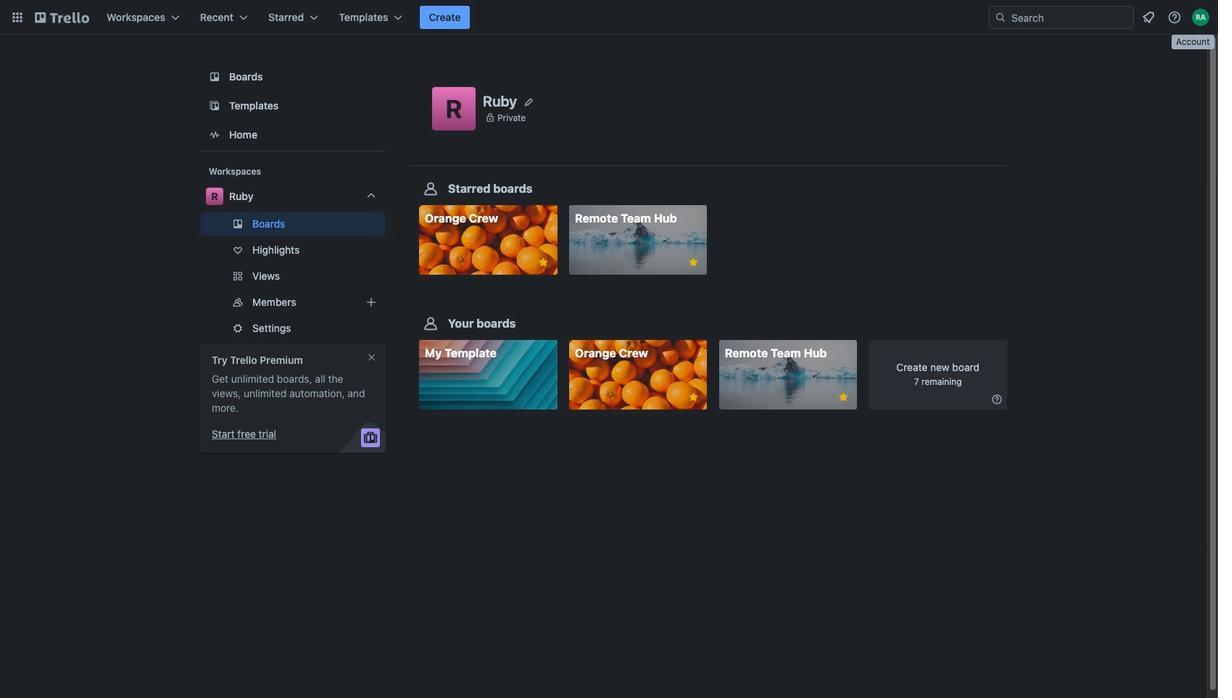 Task type: locate. For each thing, give the bounding box(es) containing it.
0 horizontal spatial click to unstar this board. it will be removed from your starred list. image
[[537, 256, 550, 269]]

open information menu image
[[1168, 10, 1183, 25]]

tooltip
[[1172, 35, 1215, 49]]

1 vertical spatial click to unstar this board. it will be removed from your starred list. image
[[837, 391, 850, 404]]

ruby anderson (rubyanderson7) image
[[1193, 9, 1210, 26]]

click to unstar this board. it will be removed from your starred list. image
[[687, 256, 700, 269]]

1 horizontal spatial click to unstar this board. it will be removed from your starred list. image
[[837, 391, 850, 404]]

0 vertical spatial click to unstar this board. it will be removed from your starred list. image
[[537, 256, 550, 269]]

click to unstar this board. it will be removed from your starred list. image
[[537, 256, 550, 269], [837, 391, 850, 404]]



Task type: vqa. For each thing, say whether or not it's contained in the screenshot.
Tiffany Wang, Product Designer @ Trello ICON
no



Task type: describe. For each thing, give the bounding box(es) containing it.
back to home image
[[35, 6, 89, 29]]

primary element
[[0, 0, 1219, 35]]

Search field
[[1007, 7, 1134, 28]]

sm image
[[990, 393, 1005, 407]]

search image
[[995, 12, 1007, 23]]

template board image
[[206, 97, 223, 115]]

add image
[[363, 294, 380, 311]]

home image
[[206, 126, 223, 144]]

board image
[[206, 68, 223, 86]]

0 notifications image
[[1140, 9, 1158, 26]]



